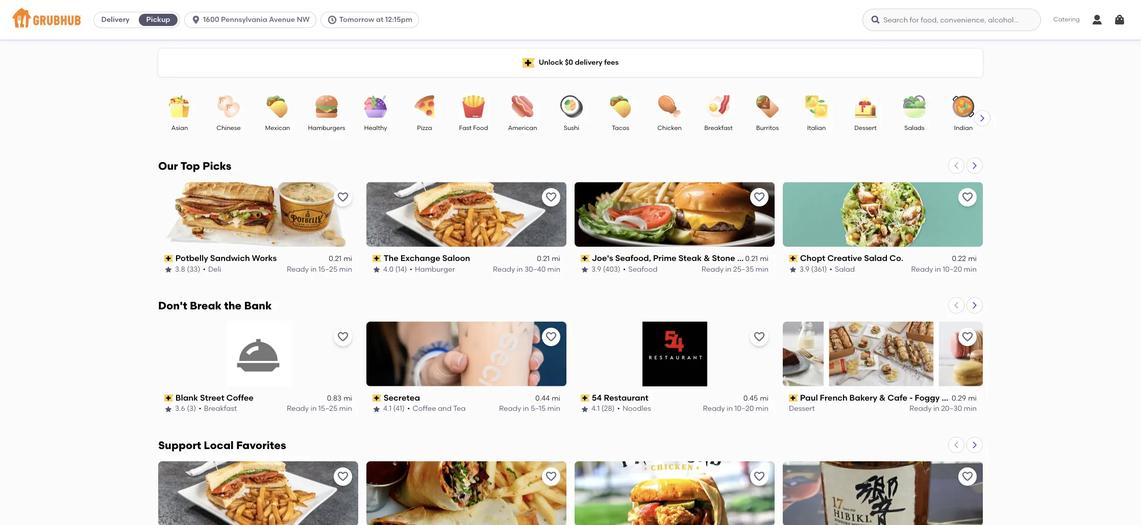 Task type: locate. For each thing, give the bounding box(es) containing it.
1 0.21 from the left
[[329, 255, 342, 264]]

3.9 down joe's
[[592, 265, 602, 274]]

ready for the exchange saloon
[[493, 265, 515, 274]]

salads
[[905, 125, 925, 132]]

caret right icon image for don't break the bank
[[971, 302, 979, 310]]

2 0.21 from the left
[[537, 255, 550, 264]]

• right (14)
[[410, 265, 413, 274]]

don't break the bank
[[158, 300, 272, 312]]

0 vertical spatial coffee
[[226, 394, 254, 403]]

coffee up • breakfast
[[226, 394, 254, 403]]

0.21 mi for potbelly sandwich works
[[329, 255, 352, 264]]

min down crab
[[756, 265, 769, 274]]

grubhub plus flag logo image
[[523, 58, 535, 68]]

star icon image left 3.8
[[164, 266, 173, 274]]

tomorrow at 12:15pm button
[[321, 12, 423, 28]]

ready for paul french bakery & cafe - foggy bottom
[[910, 405, 932, 414]]

subscription pass image for blank street coffee
[[164, 395, 173, 402]]

min for joe's seafood, prime steak & stone crab
[[756, 265, 769, 274]]

paul french bakery & cafe - foggy bottom logo image
[[783, 322, 983, 387]]

• left the deli
[[203, 265, 206, 274]]

• right (28)
[[618, 405, 620, 414]]

0.83
[[327, 395, 342, 403]]

1 vertical spatial dessert
[[789, 405, 815, 414]]

french
[[820, 394, 848, 403]]

0 vertical spatial caret left icon image
[[953, 162, 961, 170]]

1 vertical spatial coffee
[[413, 405, 436, 414]]

save this restaurant button for freebyrd  logo
[[751, 468, 769, 487]]

star icon image for joe's seafood, prime steak & stone crab
[[581, 266, 589, 274]]

1 horizontal spatial ready in 10–20 min
[[912, 265, 977, 274]]

mxdc logo image
[[367, 462, 567, 526]]

top
[[180, 160, 200, 173]]

1 0.21 mi from the left
[[329, 255, 352, 264]]

3 0.21 mi from the left
[[746, 255, 769, 264]]

delivery
[[101, 15, 130, 24]]

4.1 left the (41)
[[383, 405, 392, 414]]

bank
[[244, 300, 272, 312]]

min for 54 restaurant
[[756, 405, 769, 414]]

favorites
[[236, 440, 286, 452]]

mi right "0.22"
[[969, 255, 977, 264]]

(3)
[[187, 405, 196, 414]]

0.21 for potbelly sandwich works
[[329, 255, 342, 264]]

1 horizontal spatial coffee
[[413, 405, 436, 414]]

potbelly
[[175, 254, 208, 263]]

coffee
[[226, 394, 254, 403], [413, 405, 436, 414]]

mi right crab
[[760, 255, 769, 264]]

15–25
[[319, 265, 338, 274], [319, 405, 338, 414]]

1 vertical spatial 15–25
[[319, 405, 338, 414]]

1 horizontal spatial 0.21 mi
[[537, 255, 561, 264]]

0 vertical spatial 10–20
[[943, 265, 963, 274]]

0 horizontal spatial 4.1
[[383, 405, 392, 414]]

subscription pass image left joe's
[[581, 255, 590, 263]]

subscription pass image left 54 at the bottom of the page
[[581, 395, 590, 402]]

2 ready in 15–25 min from the top
[[287, 405, 352, 414]]

mi right 0.29
[[969, 395, 977, 403]]

subscription pass image
[[164, 255, 173, 263], [373, 255, 382, 263], [581, 255, 590, 263], [164, 395, 173, 402], [373, 395, 382, 402], [789, 395, 798, 402]]

in for paul french bakery & cafe - foggy bottom
[[934, 405, 940, 414]]

mi right the 0.44
[[552, 395, 561, 403]]

star icon image left 4.1 (28) at the bottom right of the page
[[581, 406, 589, 414]]

exchange
[[401, 254, 441, 263]]

0 vertical spatial &
[[704, 254, 710, 263]]

1 vertical spatial caret left icon image
[[953, 302, 961, 310]]

• for blank street coffee
[[199, 405, 202, 414]]

ready in 10–20 min down "0.22"
[[912, 265, 977, 274]]

mi left the the
[[344, 255, 352, 264]]

(361)
[[812, 265, 827, 274]]

ready for secretea
[[499, 405, 521, 414]]

in for joe's seafood, prime steak & stone crab
[[726, 265, 732, 274]]

min for secretea
[[548, 405, 561, 414]]

0 vertical spatial salad
[[865, 254, 888, 263]]

1 horizontal spatial 3.9
[[800, 265, 810, 274]]

0.29 mi
[[952, 395, 977, 403]]

subscription pass image for secretea
[[373, 395, 382, 402]]

& right steak
[[704, 254, 710, 263]]

• for chopt creative salad co.
[[830, 265, 833, 274]]

svg image
[[1114, 14, 1126, 26], [191, 15, 201, 25], [327, 15, 337, 25], [871, 15, 881, 25]]

italian image
[[799, 95, 835, 118]]

min
[[339, 265, 352, 274], [548, 265, 561, 274], [756, 265, 769, 274], [964, 265, 977, 274], [339, 405, 352, 414], [548, 405, 561, 414], [756, 405, 769, 414], [964, 405, 977, 414]]

burritos
[[757, 125, 779, 132]]

0.44
[[536, 395, 550, 403]]

• right (403)
[[623, 265, 626, 274]]

mcreynold's liquors logo image
[[783, 462, 983, 526]]

subscription pass image
[[789, 255, 798, 263], [581, 395, 590, 402]]

2 4.1 from the left
[[592, 405, 600, 414]]

• noodles
[[618, 405, 651, 414]]

in for chopt creative salad co.
[[935, 265, 942, 274]]

2 vertical spatial caret left icon image
[[953, 442, 961, 450]]

the
[[384, 254, 399, 263]]

caret left icon image for support local favorites
[[953, 442, 961, 450]]

fast food image
[[456, 95, 492, 118]]

save this restaurant button for potbelly sandwich works logo
[[334, 188, 352, 207]]

• right (361)
[[830, 265, 833, 274]]

0 vertical spatial ready in 10–20 min
[[912, 265, 977, 274]]

pizza image
[[407, 95, 443, 118]]

secretea logo image
[[367, 322, 567, 387]]

0.21 mi up 25–35
[[746, 255, 769, 264]]

1 horizontal spatial the exchange saloon logo image
[[367, 182, 567, 247]]

the exchange saloon
[[384, 254, 470, 263]]

svg image
[[1092, 14, 1104, 26]]

1 caret left icon image from the top
[[953, 162, 961, 170]]

1 4.1 from the left
[[383, 405, 392, 414]]

0.21 mi left the the
[[329, 255, 352, 264]]

the exchange saloon logo image
[[367, 182, 567, 247], [158, 462, 358, 526]]

10–20 down "0.22"
[[943, 265, 963, 274]]

3.9 down chopt
[[800, 265, 810, 274]]

star icon image for potbelly sandwich works
[[164, 266, 173, 274]]

1 vertical spatial subscription pass image
[[581, 395, 590, 402]]

chicken image
[[652, 95, 688, 118]]

0 horizontal spatial dessert
[[789, 405, 815, 414]]

min down 0.22 mi
[[964, 265, 977, 274]]

2 0.21 mi from the left
[[537, 255, 561, 264]]

star icon image
[[164, 266, 173, 274], [373, 266, 381, 274], [581, 266, 589, 274], [789, 266, 798, 274], [164, 406, 173, 414], [373, 406, 381, 414], [581, 406, 589, 414]]

star icon image left 4.0
[[373, 266, 381, 274]]

• for the exchange saloon
[[410, 265, 413, 274]]

save this restaurant image for mxdc logo
[[545, 471, 558, 483]]

ready in 10–20 min down 0.45
[[703, 405, 769, 414]]

unlock
[[539, 58, 564, 67]]

subscription pass image left chopt
[[789, 255, 798, 263]]

picks
[[203, 160, 232, 173]]

0 vertical spatial subscription pass image
[[789, 255, 798, 263]]

mi right 0.45
[[760, 395, 769, 403]]

mi for 54 restaurant
[[760, 395, 769, 403]]

ready for potbelly sandwich works
[[287, 265, 309, 274]]

pickup
[[146, 15, 170, 24]]

break
[[190, 300, 222, 312]]

salads image
[[897, 95, 933, 118]]

breakfast down "breakfast" image in the top right of the page
[[705, 125, 733, 132]]

4.1 down 54 at the bottom of the page
[[592, 405, 600, 414]]

1 3.9 from the left
[[592, 265, 602, 274]]

burritos image
[[750, 95, 786, 118]]

1 ready in 15–25 min from the top
[[287, 265, 352, 274]]

(28)
[[602, 405, 615, 414]]

ready for joe's seafood, prime steak & stone crab
[[702, 265, 724, 274]]

star icon image left 3.9 (403)
[[581, 266, 589, 274]]

delivery button
[[94, 12, 137, 28]]

chopt creative salad co.
[[800, 254, 904, 263]]

min down 0.29 mi
[[964, 405, 977, 414]]

0 vertical spatial ready in 15–25 min
[[287, 265, 352, 274]]

& left cafe
[[880, 394, 886, 403]]

0 horizontal spatial the exchange saloon logo image
[[158, 462, 358, 526]]

caret left icon image down indian
[[953, 162, 961, 170]]

min right 30–40
[[548, 265, 561, 274]]

• deli
[[203, 265, 221, 274]]

1 vertical spatial 10–20
[[735, 405, 754, 414]]

at
[[376, 15, 384, 24]]

• right (3)
[[199, 405, 202, 414]]

our
[[158, 160, 178, 173]]

• right the (41)
[[407, 405, 410, 414]]

mi for blank street coffee
[[344, 395, 352, 403]]

subscription pass image left paul
[[789, 395, 798, 402]]

star icon image left 3.6
[[164, 406, 173, 414]]

min left 4.0
[[339, 265, 352, 274]]

4.1 (28)
[[592, 405, 615, 414]]

save this restaurant image
[[962, 331, 974, 344], [545, 471, 558, 483], [962, 471, 974, 483]]

min down 0.83 mi
[[339, 405, 352, 414]]

save this restaurant image
[[337, 191, 349, 204], [545, 191, 558, 204], [754, 191, 766, 204], [962, 191, 974, 204], [337, 331, 349, 344], [545, 331, 558, 344], [754, 331, 766, 344], [337, 471, 349, 483], [754, 471, 766, 483]]

1 horizontal spatial subscription pass image
[[789, 255, 798, 263]]

2 15–25 from the top
[[319, 405, 338, 414]]

2 horizontal spatial 0.21
[[746, 255, 758, 264]]

sushi image
[[554, 95, 590, 118]]

mi right 0.83
[[344, 395, 352, 403]]

star icon image left '3.9 (361)'
[[789, 266, 798, 274]]

0 vertical spatial the exchange saloon logo image
[[367, 182, 567, 247]]

joe's seafood, prime steak & stone crab logo image
[[575, 182, 775, 247]]

fast food
[[459, 125, 488, 132]]

1 horizontal spatial 4.1
[[592, 405, 600, 414]]

(41)
[[393, 405, 405, 414]]

• for potbelly sandwich works
[[203, 265, 206, 274]]

ready for blank street coffee
[[287, 405, 309, 414]]

1 vertical spatial ready in 10–20 min
[[703, 405, 769, 414]]

star icon image for 54 restaurant
[[581, 406, 589, 414]]

the exchange saloon logo image down favorites
[[158, 462, 358, 526]]

catering button
[[1047, 8, 1088, 31]]

0 horizontal spatial 0.21 mi
[[329, 255, 352, 264]]

the exchange saloon logo image up saloon
[[367, 182, 567, 247]]

1 horizontal spatial 0.21
[[537, 255, 550, 264]]

2 3.9 from the left
[[800, 265, 810, 274]]

1 vertical spatial ready in 15–25 min
[[287, 405, 352, 414]]

subscription pass image left the the
[[373, 255, 382, 263]]

4.1
[[383, 405, 392, 414], [592, 405, 600, 414]]

0 horizontal spatial salad
[[835, 265, 855, 274]]

1 horizontal spatial salad
[[865, 254, 888, 263]]

ready in 5–15 min
[[499, 405, 561, 414]]

0 vertical spatial 15–25
[[319, 265, 338, 274]]

sushi
[[564, 125, 580, 132]]

mi for paul french bakery & cafe - foggy bottom
[[969, 395, 977, 403]]

0 horizontal spatial subscription pass image
[[581, 395, 590, 402]]

min down 0.45 mi
[[756, 405, 769, 414]]

3 0.21 from the left
[[746, 255, 758, 264]]

min down 0.44 mi
[[548, 405, 561, 414]]

0 horizontal spatial 10–20
[[735, 405, 754, 414]]

0.21 for the exchange saloon
[[537, 255, 550, 264]]

dessert image
[[848, 95, 884, 118]]

caret left icon image down "0.22"
[[953, 302, 961, 310]]

subscription pass image left potbelly at the left of the page
[[164, 255, 173, 263]]

dessert down dessert image
[[855, 125, 877, 132]]

indian
[[955, 125, 973, 132]]

0 horizontal spatial 0.21
[[329, 255, 342, 264]]

0.21 mi up 30–40
[[537, 255, 561, 264]]

10–20 down 0.45
[[735, 405, 754, 414]]

save this restaurant button for paul french bakery & cafe - foggy bottom logo at the right bottom of page
[[959, 328, 977, 347]]

salad left co.
[[865, 254, 888, 263]]

1 vertical spatial breakfast
[[204, 405, 237, 414]]

3.9 (361)
[[800, 265, 827, 274]]

3.9 for chopt creative salad co.
[[800, 265, 810, 274]]

0.21 for joe's seafood, prime steak & stone crab
[[746, 255, 758, 264]]

subscription pass image left secretea
[[373, 395, 382, 402]]

tacos image
[[603, 95, 639, 118]]

subscription pass image for potbelly sandwich works
[[164, 255, 173, 263]]

1 horizontal spatial 10–20
[[943, 265, 963, 274]]

dessert down paul
[[789, 405, 815, 414]]

support local favorites
[[158, 440, 286, 452]]

star icon image for the exchange saloon
[[373, 266, 381, 274]]

support
[[158, 440, 201, 452]]

mi up ready in 30–40 min
[[552, 255, 561, 264]]

save this restaurant button for rightmost the exchange saloon logo
[[542, 188, 561, 207]]

save this restaurant button for 54 restaurant logo
[[751, 328, 769, 347]]

caret left icon image down 20–30 at the bottom of page
[[953, 442, 961, 450]]

1 horizontal spatial dessert
[[855, 125, 877, 132]]

1 vertical spatial &
[[880, 394, 886, 403]]

subscription pass image left the blank
[[164, 395, 173, 402]]

salad down creative
[[835, 265, 855, 274]]

2 caret left icon image from the top
[[953, 302, 961, 310]]

co.
[[890, 254, 904, 263]]

salad
[[865, 254, 888, 263], [835, 265, 855, 274]]

star icon image left 4.1 (41)
[[373, 406, 381, 414]]

•
[[203, 265, 206, 274], [410, 265, 413, 274], [623, 265, 626, 274], [830, 265, 833, 274], [199, 405, 202, 414], [407, 405, 410, 414], [618, 405, 620, 414]]

1 15–25 from the top
[[319, 265, 338, 274]]

avenue
[[269, 15, 295, 24]]

mi for chopt creative salad co.
[[969, 255, 977, 264]]

breakfast down blank street coffee at bottom left
[[204, 405, 237, 414]]

save this restaurant image for chopt creative salad co.
[[962, 191, 974, 204]]

paul
[[800, 394, 818, 403]]

pennsylvania
[[221, 15, 267, 24]]

mexican
[[265, 125, 290, 132]]

coffee left and
[[413, 405, 436, 414]]

bakery
[[850, 394, 878, 403]]

caret left icon image
[[953, 162, 961, 170], [953, 302, 961, 310], [953, 442, 961, 450]]

save this restaurant image for mcreynold's liquors logo
[[962, 471, 974, 483]]

2 horizontal spatial 0.21 mi
[[746, 255, 769, 264]]

3.8
[[175, 265, 185, 274]]

4.1 (41)
[[383, 405, 405, 414]]

save this restaurant button
[[334, 188, 352, 207], [542, 188, 561, 207], [751, 188, 769, 207], [959, 188, 977, 207], [334, 328, 352, 347], [542, 328, 561, 347], [751, 328, 769, 347], [959, 328, 977, 347], [334, 468, 352, 487], [542, 468, 561, 487], [751, 468, 769, 487], [959, 468, 977, 487]]

pizza
[[417, 125, 432, 132]]

1 horizontal spatial breakfast
[[705, 125, 733, 132]]

5–15
[[531, 405, 546, 414]]

0.22 mi
[[953, 255, 977, 264]]

min for chopt creative salad co.
[[964, 265, 977, 274]]

blank street coffee
[[175, 394, 254, 403]]

3 caret left icon image from the top
[[953, 442, 961, 450]]

caret right icon image
[[979, 114, 987, 123], [971, 162, 979, 170], [971, 302, 979, 310], [971, 442, 979, 450]]

0 horizontal spatial ready in 10–20 min
[[703, 405, 769, 414]]

ready for 54 restaurant
[[703, 405, 725, 414]]

save this restaurant image for paul french bakery & cafe - foggy bottom logo at the right bottom of page
[[962, 331, 974, 344]]

0 horizontal spatial 3.9
[[592, 265, 602, 274]]

crab
[[738, 254, 758, 263]]

30–40
[[525, 265, 546, 274]]

ready for chopt creative salad co.
[[912, 265, 934, 274]]

healthy image
[[358, 95, 394, 118]]



Task type: describe. For each thing, give the bounding box(es) containing it.
save this restaurant button for joe's seafood, prime steak & stone crab logo on the right
[[751, 188, 769, 207]]

save this restaurant image for 54 restaurant
[[754, 331, 766, 344]]

potbelly sandwich works
[[175, 254, 277, 263]]

4.0 (14)
[[383, 265, 407, 274]]

potbelly sandwich works logo image
[[158, 182, 358, 247]]

svg image inside 1600 pennsylvania avenue nw button
[[191, 15, 201, 25]]

don't
[[158, 300, 187, 312]]

chicken
[[658, 125, 682, 132]]

star icon image for secretea
[[373, 406, 381, 414]]

and
[[438, 405, 452, 414]]

prime
[[653, 254, 677, 263]]

street
[[200, 394, 225, 403]]

mi for joe's seafood, prime steak & stone crab
[[760, 255, 769, 264]]

save this restaurant button for chopt creative salad co. logo
[[959, 188, 977, 207]]

0.21 mi for joe's seafood, prime steak & stone crab
[[746, 255, 769, 264]]

local
[[204, 440, 234, 452]]

15–25 for don't break the bank
[[319, 405, 338, 414]]

the
[[224, 300, 242, 312]]

in for secretea
[[523, 405, 529, 414]]

20–30
[[942, 405, 963, 414]]

works
[[252, 254, 277, 263]]

american
[[508, 125, 537, 132]]

ready in 30–40 min
[[493, 265, 561, 274]]

paul french bakery & cafe - foggy bottom
[[800, 394, 972, 403]]

caret left icon image for our top picks
[[953, 162, 961, 170]]

-
[[910, 394, 913, 403]]

save this restaurant image for secretea
[[545, 331, 558, 344]]

0.45
[[744, 395, 758, 403]]

restaurant
[[604, 394, 649, 403]]

10–20 for 54 restaurant
[[735, 405, 754, 414]]

• seafood
[[623, 265, 658, 274]]

seafood
[[629, 265, 658, 274]]

save this restaurant button for bottommost the exchange saloon logo
[[334, 468, 352, 487]]

foggy
[[915, 394, 940, 403]]

4.1 for 54 restaurant
[[592, 405, 600, 414]]

caret left icon image for don't break the bank
[[953, 302, 961, 310]]

save this restaurant button for mcreynold's liquors logo
[[959, 468, 977, 487]]

• for joe's seafood, prime steak & stone crab
[[623, 265, 626, 274]]

54 restaurant logo image
[[643, 322, 707, 387]]

mexican image
[[260, 95, 296, 118]]

1 horizontal spatial &
[[880, 394, 886, 403]]

in for the exchange saloon
[[517, 265, 523, 274]]

subscription pass image for chopt creative salad co.
[[789, 255, 798, 263]]

12:15pm
[[385, 15, 413, 24]]

subscription pass image for paul french bakery & cafe - foggy bottom
[[789, 395, 798, 402]]

3.8 (33)
[[175, 265, 200, 274]]

3.6
[[175, 405, 185, 414]]

svg image inside tomorrow at 12:15pm button
[[327, 15, 337, 25]]

saloon
[[443, 254, 470, 263]]

min for paul french bakery & cafe - foggy bottom
[[964, 405, 977, 414]]

1 vertical spatial the exchange saloon logo image
[[158, 462, 358, 526]]

unlock $0 delivery fees
[[539, 58, 619, 67]]

0.44 mi
[[536, 395, 561, 403]]

1600 pennsylvania avenue nw
[[203, 15, 310, 24]]

save this restaurant image for the exchange saloon
[[545, 191, 558, 204]]

tea
[[453, 405, 466, 414]]

chinese
[[217, 125, 241, 132]]

0.83 mi
[[327, 395, 352, 403]]

mi for potbelly sandwich works
[[344, 255, 352, 264]]

caret right icon image for support local favorites
[[971, 442, 979, 450]]

mi for secretea
[[552, 395, 561, 403]]

steak
[[679, 254, 702, 263]]

54 restaurant
[[592, 394, 649, 403]]

3.9 for joe's seafood, prime steak & stone crab
[[592, 265, 602, 274]]

• salad
[[830, 265, 855, 274]]

1600
[[203, 15, 219, 24]]

pickup button
[[137, 12, 180, 28]]

subscription pass image for the exchange saloon
[[373, 255, 382, 263]]

tomorrow at 12:15pm
[[339, 15, 413, 24]]

cafe
[[888, 394, 908, 403]]

save this restaurant image for potbelly sandwich works
[[337, 191, 349, 204]]

10–20 for chopt creative salad co.
[[943, 265, 963, 274]]

blank
[[175, 394, 198, 403]]

0 vertical spatial breakfast
[[705, 125, 733, 132]]

food
[[473, 125, 488, 132]]

(14)
[[395, 265, 407, 274]]

main navigation navigation
[[0, 0, 1142, 40]]

0.22
[[953, 255, 967, 264]]

3.6 (3)
[[175, 405, 196, 414]]

italian
[[808, 125, 826, 132]]

ready in 25–35 min
[[702, 265, 769, 274]]

0.45 mi
[[744, 395, 769, 403]]

bottom
[[942, 394, 972, 403]]

caret right icon image for our top picks
[[971, 162, 979, 170]]

min for potbelly sandwich works
[[339, 265, 352, 274]]

54
[[592, 394, 602, 403]]

4.0
[[383, 265, 394, 274]]

ready in 20–30 min
[[910, 405, 977, 414]]

in for potbelly sandwich works
[[311, 265, 317, 274]]

indian image
[[946, 95, 982, 118]]

in for 54 restaurant
[[727, 405, 733, 414]]

min for the exchange saloon
[[548, 265, 561, 274]]

0 horizontal spatial coffee
[[226, 394, 254, 403]]

asian image
[[162, 95, 198, 118]]

save this restaurant image for joe's seafood, prime steak & stone crab
[[754, 191, 766, 204]]

fees
[[605, 58, 619, 67]]

• for secretea
[[407, 405, 410, 414]]

(33)
[[187, 265, 200, 274]]

ready in 15–25 min for don't break the bank
[[287, 405, 352, 414]]

joe's seafood, prime steak & stone crab
[[592, 254, 758, 263]]

subscription pass image for 54 restaurant
[[581, 395, 590, 402]]

mi for the exchange saloon
[[552, 255, 561, 264]]

15–25 for our top picks
[[319, 265, 338, 274]]

save this restaurant button for blank street coffee logo
[[334, 328, 352, 347]]

hamburger
[[415, 265, 455, 274]]

chopt
[[800, 254, 826, 263]]

star icon image for chopt creative salad co.
[[789, 266, 798, 274]]

our top picks
[[158, 160, 232, 173]]

breakfast image
[[701, 95, 737, 118]]

noodles
[[623, 405, 651, 414]]

chinese image
[[211, 95, 247, 118]]

catering
[[1054, 16, 1080, 23]]

0.29
[[952, 395, 967, 403]]

fast
[[459, 125, 472, 132]]

ready in 15–25 min for our top picks
[[287, 265, 352, 274]]

3.9 (403)
[[592, 265, 621, 274]]

min for blank street coffee
[[339, 405, 352, 414]]

ready in 10–20 min for 54 restaurant
[[703, 405, 769, 414]]

stone
[[712, 254, 736, 263]]

save this restaurant image for blank street coffee
[[337, 331, 349, 344]]

0 horizontal spatial breakfast
[[204, 405, 237, 414]]

0 horizontal spatial &
[[704, 254, 710, 263]]

0 vertical spatial dessert
[[855, 125, 877, 132]]

secretea
[[384, 394, 420, 403]]

subscription pass image for joe's seafood, prime steak & stone crab
[[581, 255, 590, 263]]

• for 54 restaurant
[[618, 405, 620, 414]]

blank street coffee logo image
[[226, 322, 291, 387]]

star icon image for blank street coffee
[[164, 406, 173, 414]]

save this restaurant button for mxdc logo
[[542, 468, 561, 487]]

chopt creative salad co. logo image
[[783, 182, 983, 247]]

sandwich
[[210, 254, 250, 263]]

american image
[[505, 95, 541, 118]]

0.21 mi for the exchange saloon
[[537, 255, 561, 264]]

4.1 for secretea
[[383, 405, 392, 414]]

tomorrow
[[339, 15, 374, 24]]

Search for food, convenience, alcohol... search field
[[863, 9, 1042, 31]]

deli
[[208, 265, 221, 274]]

asian
[[171, 125, 188, 132]]

joe's
[[592, 254, 614, 263]]

1 vertical spatial salad
[[835, 265, 855, 274]]

freebyrd  logo image
[[575, 462, 775, 526]]

nw
[[297, 15, 310, 24]]

• breakfast
[[199, 405, 237, 414]]

in for blank street coffee
[[311, 405, 317, 414]]

hamburgers
[[308, 125, 345, 132]]

ready in 10–20 min for chopt creative salad co.
[[912, 265, 977, 274]]

save this restaurant button for secretea logo on the bottom left of the page
[[542, 328, 561, 347]]

hamburgers image
[[309, 95, 345, 118]]



Task type: vqa. For each thing, say whether or not it's contained in the screenshot.
AGE Vegan Gyoza image
no



